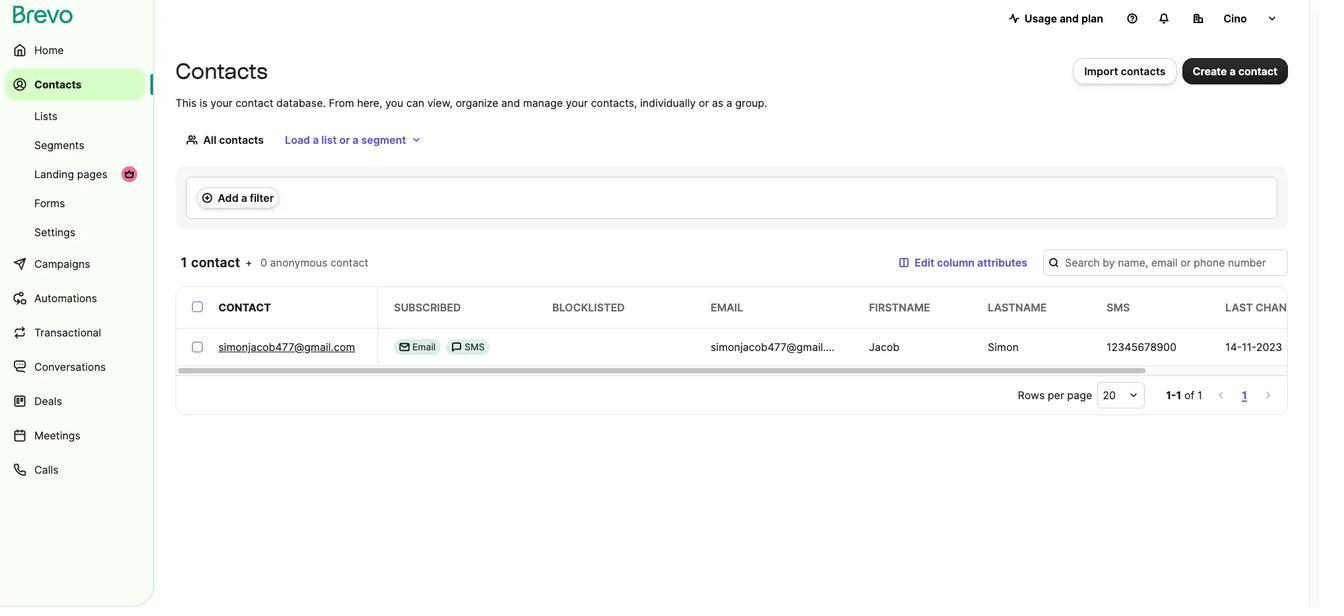 Task type: vqa. For each thing, say whether or not it's contained in the screenshot.
Edit column attributes in the right of the page
yes



Task type: describe. For each thing, give the bounding box(es) containing it.
usage and plan button
[[998, 5, 1114, 32]]

contact left + in the left of the page
[[191, 255, 240, 271]]

pages
[[77, 168, 108, 181]]

create a contact
[[1193, 65, 1278, 78]]

anonymous
[[270, 256, 327, 269]]

1-1 of 1
[[1166, 389, 1202, 402]]

all
[[203, 133, 216, 146]]

11-
[[1242, 340, 1256, 354]]

campaigns link
[[5, 248, 145, 280]]

+
[[245, 256, 252, 269]]

conversations link
[[5, 351, 145, 383]]

a for create a contact
[[1230, 65, 1236, 78]]

group.
[[735, 96, 767, 110]]

individually
[[640, 96, 696, 110]]

lastname
[[988, 301, 1047, 314]]

2 simonjacob477@gmail.com from the left
[[711, 340, 847, 354]]

left___rvooi image
[[124, 169, 135, 179]]

1 horizontal spatial or
[[699, 96, 709, 110]]

simon
[[988, 340, 1019, 354]]

all contacts
[[203, 133, 264, 146]]

usage and plan
[[1025, 12, 1103, 25]]

rows
[[1018, 389, 1045, 402]]

automations link
[[5, 282, 145, 314]]

and inside usage and plan button
[[1060, 12, 1079, 25]]

1 your from the left
[[211, 96, 233, 110]]

campaigns
[[34, 257, 90, 271]]

calls link
[[5, 454, 145, 486]]

1 button
[[1239, 386, 1250, 405]]

manage
[[523, 96, 563, 110]]

subscribed
[[394, 301, 461, 314]]

you
[[385, 96, 403, 110]]

0 horizontal spatial sms
[[465, 341, 485, 352]]

load a list or a segment button
[[274, 127, 432, 153]]

2023
[[1256, 340, 1282, 354]]

firstname
[[869, 301, 930, 314]]

view,
[[427, 96, 453, 110]]

organize
[[456, 96, 498, 110]]

from
[[329, 96, 354, 110]]

jacob
[[869, 340, 899, 354]]

as
[[712, 96, 723, 110]]

a right as
[[726, 96, 732, 110]]

list
[[321, 133, 337, 146]]

calls
[[34, 463, 58, 476]]

lists
[[34, 110, 58, 123]]

of
[[1184, 389, 1195, 402]]

can
[[406, 96, 424, 110]]

contact up all contacts
[[236, 96, 273, 110]]

1 contact + 0 anonymous contact
[[181, 255, 368, 271]]

add a filter
[[218, 191, 274, 205]]

add a filter button
[[197, 187, 279, 209]]

blocklisted
[[552, 301, 625, 314]]

column
[[937, 256, 975, 269]]

import contacts
[[1084, 65, 1166, 78]]

landing
[[34, 168, 74, 181]]

0 horizontal spatial contacts
[[34, 78, 82, 91]]

transactional link
[[5, 317, 145, 348]]

landing pages link
[[5, 161, 145, 187]]

filter
[[250, 191, 274, 205]]

1 right 'of'
[[1197, 389, 1202, 402]]

per
[[1048, 389, 1064, 402]]

14-11-2023
[[1225, 340, 1282, 354]]

12345678900
[[1107, 340, 1177, 354]]

load
[[285, 133, 310, 146]]

meetings link
[[5, 420, 145, 451]]

cino button
[[1183, 5, 1288, 32]]

segment
[[361, 133, 406, 146]]

settings
[[34, 226, 76, 239]]

email
[[711, 301, 743, 314]]

rows per page
[[1018, 389, 1092, 402]]



Task type: locate. For each thing, give the bounding box(es) containing it.
or right list
[[339, 133, 350, 146]]

0 horizontal spatial or
[[339, 133, 350, 146]]

14-
[[1225, 340, 1242, 354]]

home
[[34, 44, 64, 57]]

0 vertical spatial or
[[699, 96, 709, 110]]

2 left___c25ys image from the left
[[451, 342, 462, 352]]

database.
[[276, 96, 326, 110]]

add
[[218, 191, 239, 205]]

or left as
[[699, 96, 709, 110]]

plan
[[1081, 12, 1103, 25]]

1 horizontal spatial and
[[1060, 12, 1079, 25]]

contacts,
[[591, 96, 637, 110]]

import contacts button
[[1073, 58, 1177, 84]]

sms
[[1107, 301, 1130, 314], [465, 341, 485, 352]]

1-
[[1166, 389, 1176, 402]]

contact inside button
[[1238, 65, 1278, 78]]

contact
[[1238, 65, 1278, 78], [236, 96, 273, 110], [191, 255, 240, 271], [330, 256, 368, 269]]

cino
[[1224, 12, 1247, 25]]

sms right email
[[465, 341, 485, 352]]

contact
[[218, 301, 271, 314]]

1 simonjacob477@gmail.com from the left
[[218, 340, 355, 354]]

sms up 12345678900
[[1107, 301, 1130, 314]]

contact right create
[[1238, 65, 1278, 78]]

0 horizontal spatial simonjacob477@gmail.com
[[218, 340, 355, 354]]

contacts up is
[[176, 59, 268, 84]]

automations
[[34, 292, 97, 305]]

1 left + in the left of the page
[[181, 255, 188, 271]]

segments link
[[5, 132, 145, 158]]

1 horizontal spatial your
[[566, 96, 588, 110]]

0 vertical spatial and
[[1060, 12, 1079, 25]]

or
[[699, 96, 709, 110], [339, 133, 350, 146]]

left___c25ys image
[[399, 342, 410, 352], [451, 342, 462, 352]]

a
[[1230, 65, 1236, 78], [726, 96, 732, 110], [313, 133, 319, 146], [353, 133, 359, 146], [241, 191, 247, 205]]

Search by name, email or phone number search field
[[1043, 249, 1288, 276]]

simonjacob477@gmail.com down 'contact' at the left of page
[[218, 340, 355, 354]]

simonjacob477@gmail.com
[[218, 340, 355, 354], [711, 340, 847, 354]]

edit column attributes
[[915, 256, 1027, 269]]

1 vertical spatial sms
[[465, 341, 485, 352]]

a for add a filter
[[241, 191, 247, 205]]

deals link
[[5, 385, 145, 417]]

forms
[[34, 197, 65, 210]]

load a list or a segment
[[285, 133, 406, 146]]

a right add at the top left of page
[[241, 191, 247, 205]]

a right list
[[353, 133, 359, 146]]

settings link
[[5, 219, 145, 245]]

email
[[412, 341, 436, 352]]

2 your from the left
[[566, 96, 588, 110]]

or inside button
[[339, 133, 350, 146]]

1 horizontal spatial left___c25ys image
[[451, 342, 462, 352]]

contacts for all contacts
[[219, 133, 264, 146]]

and left manage
[[501, 96, 520, 110]]

0 horizontal spatial and
[[501, 96, 520, 110]]

contacts inside import contacts button
[[1121, 65, 1166, 78]]

contacts up lists
[[34, 78, 82, 91]]

0 horizontal spatial your
[[211, 96, 233, 110]]

edit column attributes button
[[888, 249, 1038, 276]]

left___c25ys image for email
[[399, 342, 410, 352]]

20
[[1103, 389, 1116, 402]]

simonjacob477@gmail.com down email
[[711, 340, 847, 354]]

this
[[176, 96, 197, 110]]

0 vertical spatial sms
[[1107, 301, 1130, 314]]

landing pages
[[34, 168, 108, 181]]

and
[[1060, 12, 1079, 25], [501, 96, 520, 110]]

create a contact button
[[1182, 58, 1288, 84]]

1 vertical spatial or
[[339, 133, 350, 146]]

a inside button
[[1230, 65, 1236, 78]]

segments
[[34, 139, 84, 152]]

left___c25ys image for sms
[[451, 342, 462, 352]]

contacts
[[176, 59, 268, 84], [34, 78, 82, 91]]

1 inside 'button'
[[1242, 389, 1247, 402]]

a right create
[[1230, 65, 1236, 78]]

deals
[[34, 395, 62, 408]]

contacts right "import"
[[1121, 65, 1166, 78]]

1 horizontal spatial contacts
[[1121, 65, 1166, 78]]

lists link
[[5, 103, 145, 129]]

last changed
[[1225, 301, 1309, 314]]

left___c25ys image left email
[[399, 342, 410, 352]]

last
[[1225, 301, 1253, 314]]

home link
[[5, 34, 145, 66]]

left___c25ys image right email
[[451, 342, 462, 352]]

1 vertical spatial contacts
[[219, 133, 264, 146]]

edit
[[915, 256, 934, 269]]

0 horizontal spatial contacts
[[219, 133, 264, 146]]

20 button
[[1098, 382, 1145, 408]]

1 left 'of'
[[1176, 389, 1181, 402]]

transactional
[[34, 326, 101, 339]]

create
[[1193, 65, 1227, 78]]

meetings
[[34, 429, 80, 442]]

is
[[200, 96, 208, 110]]

contact right the anonymous
[[330, 256, 368, 269]]

0 vertical spatial contacts
[[1121, 65, 1166, 78]]

here,
[[357, 96, 382, 110]]

1 horizontal spatial contacts
[[176, 59, 268, 84]]

this is your contact database. from here, you can view, organize and manage your contacts, individually or as a group.
[[176, 96, 767, 110]]

contacts
[[1121, 65, 1166, 78], [219, 133, 264, 146]]

a left list
[[313, 133, 319, 146]]

forms link
[[5, 190, 145, 216]]

your right is
[[211, 96, 233, 110]]

1 down 11-
[[1242, 389, 1247, 402]]

conversations
[[34, 360, 106, 373]]

usage
[[1025, 12, 1057, 25]]

1 vertical spatial and
[[501, 96, 520, 110]]

0
[[261, 256, 267, 269]]

a for load a list or a segment
[[313, 133, 319, 146]]

1 horizontal spatial sms
[[1107, 301, 1130, 314]]

changed
[[1256, 301, 1309, 314]]

1 horizontal spatial simonjacob477@gmail.com
[[711, 340, 847, 354]]

1 left___c25ys image from the left
[[399, 342, 410, 352]]

attributes
[[977, 256, 1027, 269]]

and left plan at right
[[1060, 12, 1079, 25]]

contacts link
[[5, 69, 145, 100]]

contacts for import contacts
[[1121, 65, 1166, 78]]

simonjacob477@gmail.com link
[[218, 339, 355, 355]]

1
[[181, 255, 188, 271], [1176, 389, 1181, 402], [1197, 389, 1202, 402], [1242, 389, 1247, 402]]

contact inside '1 contact + 0 anonymous contact'
[[330, 256, 368, 269]]

contacts right all
[[219, 133, 264, 146]]

import
[[1084, 65, 1118, 78]]

page
[[1067, 389, 1092, 402]]

your right manage
[[566, 96, 588, 110]]

0 horizontal spatial left___c25ys image
[[399, 342, 410, 352]]



